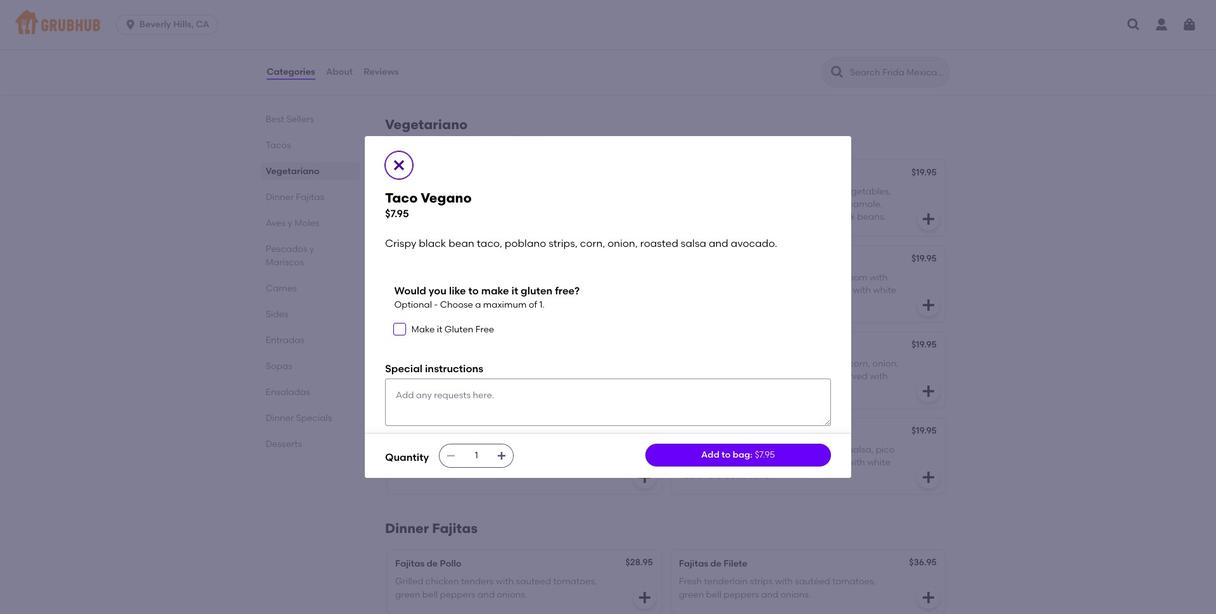 Task type: locate. For each thing, give the bounding box(es) containing it.
1 horizontal spatial slow
[[812, 52, 831, 63]]

1 meat. from the left
[[395, 65, 421, 76]]

1 onion from the left
[[477, 65, 502, 76]]

2 cabbage, from the left
[[770, 445, 812, 456]]

1 gallo from the left
[[409, 458, 430, 468]]

1 horizontal spatial onions.
[[781, 589, 811, 600]]

onion for first 3 handmade corn tortillas with slow cooked pork meat. topped with onion and cilantro. "button" from right
[[761, 65, 785, 76]]

oaxaca
[[428, 285, 463, 296], [712, 285, 746, 296]]

0 horizontal spatial handmade
[[403, 52, 451, 63]]

avocado. up combo
[[758, 371, 798, 382]]

Input item quantity number field
[[463, 445, 490, 467]]

vegano down vegetales
[[421, 190, 472, 206]]

1 horizontal spatial cauliflower,
[[719, 445, 768, 456]]

2 cilantro. from the left
[[807, 65, 842, 76]]

0 horizontal spatial 3 handmade corn tortillas with slow cooked pork meat. topped with onion and cilantro. button
[[388, 26, 661, 90]]

1 tortillas from the left
[[474, 52, 506, 63]]

1 vertical spatial dinner fajitas
[[385, 521, 478, 536]]

handmade
[[395, 186, 445, 197], [679, 186, 728, 197], [395, 272, 445, 283], [679, 272, 728, 283]]

2 3 handmade corn tortillas with slow cooked pork meat. topped with onion and cilantro. button from the left
[[671, 26, 945, 90]]

0 horizontal spatial peppers
[[440, 589, 476, 600]]

2 3 from the left
[[679, 52, 684, 63]]

0 horizontal spatial pork
[[583, 52, 603, 63]]

dinner up fajitas de pollo
[[385, 521, 429, 536]]

it up maximum
[[512, 285, 518, 297]]

fajitas up pollo
[[432, 521, 478, 536]]

vegetariano inside vegetariano combos served with white rice and black beans.
[[385, 117, 468, 133]]

gallo inside battered cauliflower, cabbage, roasted salsa, pico de gallo and avocado.
[[409, 458, 430, 468]]

1 pico from the left
[[592, 445, 611, 456]]

beans. inside vegetariano combos served with white rice and black beans.
[[538, 134, 563, 143]]

green down the grilled
[[395, 589, 420, 600]]

free
[[476, 324, 494, 335]]

rice inside battered cauliflower, cabbage, roasted salsa, pico de gallo and avocado. combos served with white rice and black beans.
[[679, 470, 695, 481]]

2 horizontal spatial salsa
[[714, 371, 737, 382]]

guacamole. inside handmade corn tortilla, with sauteed vegetables, grilled onion, corn and topped with guacamole. combos served with white rice and black beans.
[[831, 199, 883, 210]]

bell inside fresh tenderloin strips with sautéed tomatoes, green bell peppers and onions.
[[706, 589, 722, 600]]

2 cooked from the left
[[833, 52, 865, 63]]

salsa,
[[565, 445, 590, 456], [849, 445, 874, 456]]

handmade corn tortilla, sauteed mushroom with melted oaxaca cheese. combos served with white rice and black beans.
[[679, 272, 897, 309]]

bell down tenderloin
[[706, 589, 722, 600]]

to
[[469, 285, 479, 297], [722, 450, 731, 460]]

1 horizontal spatial vegetariano
[[385, 117, 468, 133]]

vegetariano down tacos
[[266, 166, 320, 177]]

oaxaca for handmade corn tortilla, sauteed mushroom with melted oaxaca cheese.
[[428, 285, 463, 296]]

0 horizontal spatial y
[[288, 218, 293, 229]]

2 tortillas from the left
[[758, 52, 790, 63]]

dinner specials
[[266, 413, 332, 424]]

sauteed for handmade corn tortilla, with sauteed vegetables, grilled onion, corn and topped with guacamole.
[[521, 186, 556, 197]]

vegetariano for vegetariano
[[266, 166, 320, 177]]

salsa inside crispy black bean taco, poblano strips, corn, onion, roasted salsa and avocado. combos served with white rice and black beans.
[[714, 371, 737, 382]]

1 cilantro. from the left
[[523, 65, 558, 76]]

1 horizontal spatial salsa,
[[849, 445, 874, 456]]

battered inside battered cauliflower, cabbage, roasted salsa, pico de gallo and avocado. combos served with white rice and black beans.
[[679, 445, 717, 456]]

1 horizontal spatial battered
[[679, 445, 717, 456]]

rice inside vegetariano combos served with white rice and black beans.
[[484, 134, 498, 143]]

Search Frida Mexican Cuisine search field
[[849, 67, 946, 79]]

of
[[529, 299, 537, 310]]

1 vertical spatial to
[[722, 450, 731, 460]]

1 horizontal spatial grilled
[[679, 199, 706, 210]]

3 for first 3 handmade corn tortillas with slow cooked pork meat. topped with onion and cilantro. "button"
[[395, 52, 400, 63]]

1 baja from the left
[[454, 427, 474, 438]]

2 baja from the left
[[738, 427, 758, 438]]

2 $19.95 from the top
[[912, 253, 937, 264]]

2 gallo from the left
[[692, 458, 714, 468]]

tacos
[[266, 140, 291, 151]]

de
[[419, 168, 430, 179], [395, 458, 406, 468], [679, 458, 690, 468], [427, 559, 438, 569], [710, 559, 722, 569]]

cheese. inside handmade corn tortilla, sauteed mushroom with melted oaxaca cheese.
[[465, 285, 498, 296]]

sauteed
[[521, 186, 556, 197], [804, 186, 839, 197], [500, 272, 536, 283], [784, 272, 819, 283], [516, 577, 551, 587]]

salsa, inside battered cauliflower, cabbage, roasted salsa, pico de gallo and avocado. combos served with white rice and black beans.
[[849, 445, 874, 456]]

battered for battered cauliflower, cabbage, roasted salsa, pico de gallo and avocado. combos served with white rice and black beans.
[[679, 445, 717, 456]]

fajitas up fresh
[[679, 559, 708, 569]]

0 horizontal spatial salsa,
[[565, 445, 590, 456]]

dinner up desserts
[[266, 413, 294, 424]]

tortilla,
[[468, 186, 498, 197], [752, 186, 782, 197], [468, 272, 498, 283], [752, 272, 782, 283]]

1 melted from the left
[[395, 285, 426, 296]]

1 horizontal spatial meat.
[[679, 65, 704, 76]]

pork
[[583, 52, 603, 63], [867, 52, 887, 63]]

2 oaxaca from the left
[[712, 285, 746, 296]]

de down "taco vegano baja"
[[395, 458, 406, 468]]

avocado. down handmade corn tortilla, with sauteed vegetables, grilled onion, corn and topped with guacamole. combos served with white rice and black beans.
[[731, 237, 778, 249]]

tortilla, for handmade corn tortilla, with sauteed vegetables, grilled onion, corn and topped with guacamole. combos served with white rice and black beans.
[[752, 186, 782, 197]]

gallo for battered cauliflower, cabbage, roasted salsa, pico de gallo and avocado. combos served with white rice and black beans.
[[692, 458, 714, 468]]

tortilla, inside handmade corn tortilla, sauteed mushroom with melted oaxaca cheese. combos served with white rice and black beans.
[[752, 272, 782, 283]]

1 vertical spatial it
[[437, 324, 442, 335]]

corn,
[[580, 237, 605, 249], [565, 359, 587, 369], [849, 359, 870, 369]]

0 horizontal spatial bell
[[422, 589, 438, 600]]

1 horizontal spatial cheese.
[[748, 285, 781, 296]]

0 horizontal spatial battered
[[395, 445, 433, 456]]

1 oaxaca from the left
[[428, 285, 463, 296]]

pork for first 3 handmade corn tortillas with slow cooked pork meat. topped with onion and cilantro. "button" from right
[[867, 52, 887, 63]]

to up a
[[469, 285, 479, 297]]

cauliflower,
[[435, 445, 484, 456], [719, 445, 768, 456]]

gallo
[[409, 458, 430, 468], [692, 458, 714, 468]]

fresh
[[679, 577, 702, 587]]

vegetariano up taco de vegetales
[[385, 117, 468, 133]]

1 horizontal spatial cilantro.
[[807, 65, 842, 76]]

black inside crispy black bean taco, poblano strips, corn, onion, roasted salsa and avocado.
[[425, 359, 448, 369]]

rice inside handmade corn tortilla, with sauteed vegetables, grilled onion, corn and topped with guacamole. combos served with white rice and black beans.
[[794, 212, 810, 223]]

2 handmade from the left
[[686, 52, 734, 63]]

1.
[[539, 299, 545, 310]]

2 cheese. from the left
[[748, 285, 781, 296]]

green down fresh
[[679, 589, 704, 600]]

2 horizontal spatial $7.95
[[755, 450, 775, 460]]

avocado. down taco vegano baja combo
[[735, 458, 776, 468]]

handmade inside handmade corn tortilla, sauteed mushroom with melted oaxaca cheese.
[[395, 272, 445, 283]]

vegetariano combos served with white rice and black beans.
[[385, 117, 563, 143]]

taco for taco vegano baja
[[395, 427, 417, 438]]

served inside handmade corn tortilla, with sauteed vegetables, grilled onion, corn and topped with guacamole. combos served with white rice and black beans.
[[718, 212, 746, 223]]

bag:
[[733, 450, 753, 460]]

bell down chicken
[[422, 589, 438, 600]]

1 vegetables, from the left
[[558, 186, 608, 197]]

categories button
[[266, 49, 316, 95]]

vegano
[[421, 190, 472, 206], [419, 341, 452, 351], [419, 427, 452, 438], [702, 427, 736, 438]]

1 horizontal spatial onion
[[761, 65, 785, 76]]

taco for taco vegano $7.95
[[385, 190, 418, 206]]

y
[[288, 218, 293, 229], [310, 244, 315, 255]]

bean inside crispy black bean taco, poblano strips, corn, onion, roasted salsa and avocado. combos served with white rice and black beans.
[[734, 359, 757, 369]]

2 onion from the left
[[761, 65, 785, 76]]

taco inside "taco vegano $7.95"
[[385, 190, 418, 206]]

1 3 from the left
[[395, 52, 400, 63]]

and inside fresh tenderloin strips with sautéed tomatoes, green bell peppers and onions.
[[761, 589, 779, 600]]

1 cauliflower, from the left
[[435, 445, 484, 456]]

de for fajitas de filete
[[710, 559, 722, 569]]

$19.95
[[912, 167, 937, 178], [912, 253, 937, 264], [912, 339, 937, 350], [912, 426, 937, 436]]

and inside crispy black bean taco, poblano strips, corn, onion, roasted salsa and avocado.
[[455, 371, 472, 382]]

carnes
[[266, 283, 297, 294]]

it right make
[[437, 324, 442, 335]]

crispy black bean taco, poblano strips, corn, onion, roasted salsa and avocado.
[[385, 237, 778, 249], [395, 359, 615, 382]]

0 horizontal spatial baja
[[454, 427, 474, 438]]

peppers
[[440, 589, 476, 600], [724, 589, 759, 600]]

0 horizontal spatial tomatoes,
[[553, 577, 597, 587]]

onion,
[[424, 199, 450, 210], [708, 199, 734, 210], [608, 237, 638, 249], [589, 359, 615, 369], [873, 359, 899, 369]]

0 horizontal spatial slow
[[528, 52, 547, 63]]

1 horizontal spatial $7.95
[[632, 426, 653, 436]]

1 grilled from the left
[[395, 199, 422, 210]]

topped
[[493, 199, 525, 210], [777, 199, 809, 210]]

cauliflower, for taco vegano baja combo
[[719, 445, 768, 456]]

cauliflower, down "taco vegano baja"
[[435, 445, 484, 456]]

1 horizontal spatial tortillas
[[758, 52, 790, 63]]

vegetables, for handmade corn tortilla, with sauteed vegetables, grilled onion, corn and topped with guacamole. combos served with white rice and black beans.
[[842, 186, 891, 197]]

onion
[[477, 65, 502, 76], [761, 65, 785, 76]]

taco for taco vegano
[[395, 341, 417, 351]]

0 horizontal spatial cilantro.
[[523, 65, 558, 76]]

black inside handmade corn tortilla, sauteed mushroom with melted oaxaca cheese. combos served with white rice and black beans.
[[716, 298, 740, 309]]

1 horizontal spatial cooked
[[833, 52, 865, 63]]

onions.
[[497, 589, 527, 600], [781, 589, 811, 600]]

white inside handmade corn tortilla, sauteed mushroom with melted oaxaca cheese. combos served with white rice and black beans.
[[873, 285, 897, 296]]

slow
[[528, 52, 547, 63], [812, 52, 831, 63]]

taco vegano $7.95
[[385, 190, 472, 220]]

2 3 handmade corn tortillas with slow cooked pork meat. topped with onion and cilantro. from the left
[[679, 52, 887, 76]]

2 vegetables, from the left
[[842, 186, 891, 197]]

de left filete
[[710, 559, 722, 569]]

pork down main navigation navigation
[[583, 52, 603, 63]]

y right aves
[[288, 218, 293, 229]]

1 horizontal spatial pork
[[867, 52, 887, 63]]

dinner fajitas up fajitas de pollo
[[385, 521, 478, 536]]

0 horizontal spatial it
[[437, 324, 442, 335]]

tortilla, inside handmade corn tortilla, sauteed mushroom with melted oaxaca cheese.
[[468, 272, 498, 283]]

1 tomatoes, from the left
[[553, 577, 597, 587]]

2 bell from the left
[[706, 589, 722, 600]]

pico inside battered cauliflower, cabbage, roasted salsa, pico de gallo and avocado.
[[592, 445, 611, 456]]

1 peppers from the left
[[440, 589, 476, 600]]

beans. inside battered cauliflower, cabbage, roasted salsa, pico de gallo and avocado. combos served with white rice and black beans.
[[742, 470, 771, 481]]

2 green from the left
[[679, 589, 704, 600]]

cheese. for handmade corn tortilla, sauteed mushroom with melted oaxaca cheese. combos served with white rice and black beans.
[[748, 285, 781, 296]]

onions. for sauteed
[[497, 589, 527, 600]]

corn, inside crispy black bean taco, poblano strips, corn, onion, roasted salsa and avocado. combos served with white rice and black beans.
[[849, 359, 870, 369]]

vegano down make
[[419, 341, 452, 351]]

cauliflower, inside battered cauliflower, cabbage, roasted salsa, pico de gallo and avocado.
[[435, 445, 484, 456]]

0 horizontal spatial 3 handmade corn tortillas with slow cooked pork meat. topped with onion and cilantro.
[[395, 52, 603, 76]]

moles
[[295, 218, 320, 229]]

onions. inside fresh tenderloin strips with sautéed tomatoes, green bell peppers and onions.
[[781, 589, 811, 600]]

cauliflower, down taco vegano baja combo
[[719, 445, 768, 456]]

0 vertical spatial dinner
[[266, 192, 294, 203]]

0 horizontal spatial green
[[395, 589, 420, 600]]

$7.95 inside "taco vegano $7.95"
[[385, 208, 409, 220]]

2 mushroom from the left
[[821, 272, 868, 283]]

0 horizontal spatial dinner fajitas
[[266, 192, 325, 203]]

pork up search frida mexican cuisine search box
[[867, 52, 887, 63]]

vegano inside "taco vegano $7.95"
[[421, 190, 472, 206]]

vegano up add
[[702, 427, 736, 438]]

melted inside handmade corn tortilla, sauteed mushroom with melted oaxaca cheese.
[[395, 285, 426, 296]]

1 horizontal spatial 3
[[679, 52, 684, 63]]

1 horizontal spatial tomatoes,
[[832, 577, 876, 587]]

0 horizontal spatial vegetariano
[[266, 166, 320, 177]]

rice inside handmade corn tortilla, sauteed mushroom with melted oaxaca cheese. combos served with white rice and black beans.
[[679, 298, 695, 309]]

fajitas
[[296, 192, 325, 203], [432, 521, 478, 536], [395, 559, 425, 569], [679, 559, 708, 569]]

handmade inside handmade corn tortilla, sauteed mushroom with melted oaxaca cheese. combos served with white rice and black beans.
[[679, 272, 728, 283]]

melted inside handmade corn tortilla, sauteed mushroom with melted oaxaca cheese. combos served with white rice and black beans.
[[679, 285, 709, 296]]

1 battered from the left
[[395, 445, 433, 456]]

1 horizontal spatial green
[[679, 589, 704, 600]]

oaxaca inside handmade corn tortilla, sauteed mushroom with melted oaxaca cheese.
[[428, 285, 463, 296]]

2 pork from the left
[[867, 52, 887, 63]]

1 cooked from the left
[[549, 52, 581, 63]]

rice
[[484, 134, 498, 143], [794, 212, 810, 223], [679, 298, 695, 309], [704, 384, 721, 395], [679, 470, 695, 481]]

dinner up aves
[[266, 192, 294, 203]]

sopas
[[266, 361, 293, 372]]

handmade inside handmade corn tortilla, with sauteed vegetables, grilled onion, corn and topped with guacamole. combos served with white rice and black beans.
[[679, 186, 728, 197]]

peppers down tenderloin
[[724, 589, 759, 600]]

sauteed inside handmade corn tortilla, with sauteed vegetables, grilled onion, corn and topped with guacamole.
[[521, 186, 556, 197]]

0 vertical spatial crispy black bean taco, poblano strips, corn, onion, roasted salsa and avocado.
[[385, 237, 778, 249]]

avocado. down "taco vegano baja"
[[451, 458, 492, 468]]

3 handmade corn tortillas with slow cooked pork meat. topped with onion and cilantro. for first 3 handmade corn tortillas with slow cooked pork meat. topped with onion and cilantro. "button" from right
[[679, 52, 887, 76]]

0 horizontal spatial mushroom
[[538, 272, 584, 283]]

battered down taco vegano baja combo
[[679, 445, 717, 456]]

0 horizontal spatial pico
[[592, 445, 611, 456]]

2 topped from the left
[[777, 199, 809, 210]]

dinner
[[266, 192, 294, 203], [266, 413, 294, 424], [385, 521, 429, 536]]

1 horizontal spatial it
[[512, 285, 518, 297]]

2 melted from the left
[[679, 285, 709, 296]]

0 horizontal spatial topped
[[422, 65, 455, 76]]

1 green from the left
[[395, 589, 420, 600]]

vegano up quantity
[[419, 427, 452, 438]]

topped inside handmade corn tortilla, with sauteed vegetables, grilled onion, corn and topped with guacamole. combos served with white rice and black beans.
[[777, 199, 809, 210]]

cooked
[[549, 52, 581, 63], [833, 52, 865, 63]]

taco
[[395, 168, 417, 179], [385, 190, 418, 206], [395, 341, 417, 351], [395, 427, 417, 438], [679, 427, 700, 438]]

y inside pescados y mariscos
[[310, 244, 315, 255]]

de left pollo
[[427, 559, 438, 569]]

1 $19.95 from the top
[[912, 167, 937, 178]]

gallo down "taco vegano baja"
[[409, 458, 430, 468]]

ensaladas
[[266, 387, 310, 398]]

0 horizontal spatial vegetables,
[[558, 186, 608, 197]]

avocado.
[[731, 237, 778, 249], [474, 371, 515, 382], [758, 371, 798, 382], [451, 458, 492, 468], [735, 458, 776, 468]]

salsa
[[681, 237, 706, 249], [431, 371, 453, 382], [714, 371, 737, 382]]

de left add
[[679, 458, 690, 468]]

cabbage, for taco vegano baja combo
[[770, 445, 812, 456]]

0 horizontal spatial cheese.
[[465, 285, 498, 296]]

sauteed inside handmade corn tortilla, sauteed mushroom with melted oaxaca cheese.
[[500, 272, 536, 283]]

0 horizontal spatial $7.95
[[385, 208, 409, 220]]

cooked down main navigation navigation
[[549, 52, 581, 63]]

poblano inside crispy black bean taco, poblano strips, corn, onion, roasted salsa and avocado.
[[499, 359, 535, 369]]

pollo
[[440, 559, 462, 569]]

maximum
[[483, 299, 527, 310]]

dinner fajitas
[[266, 192, 325, 203], [385, 521, 478, 536]]

1 horizontal spatial oaxaca
[[712, 285, 746, 296]]

1 horizontal spatial bell
[[706, 589, 722, 600]]

sauteed for handmade corn tortilla, with sauteed vegetables, grilled onion, corn and topped with guacamole. combos served with white rice and black beans.
[[804, 186, 839, 197]]

taco for taco de vegetales
[[395, 168, 417, 179]]

pico inside battered cauliflower, cabbage, roasted salsa, pico de gallo and avocado. combos served with white rice and black beans.
[[876, 445, 895, 456]]

onion, inside crispy black bean taco, poblano strips, corn, onion, roasted salsa and avocado.
[[589, 359, 615, 369]]

cabbage, inside battered cauliflower, cabbage, roasted salsa, pico de gallo and avocado. combos served with white rice and black beans.
[[770, 445, 812, 456]]

tortilla, for handmade corn tortilla, sauteed mushroom with melted oaxaca cheese.
[[468, 272, 498, 283]]

cilantro. for first 3 handmade corn tortillas with slow cooked pork meat. topped with onion and cilantro. "button"
[[523, 65, 558, 76]]

tortilla, inside handmade corn tortilla, with sauteed vegetables, grilled onion, corn and topped with guacamole.
[[468, 186, 498, 197]]

1 onions. from the left
[[497, 589, 527, 600]]

with
[[508, 52, 526, 63], [792, 52, 810, 63], [457, 65, 475, 76], [741, 65, 759, 76], [445, 134, 460, 143], [500, 186, 518, 197], [784, 186, 802, 197], [527, 199, 545, 210], [811, 199, 829, 210], [749, 212, 767, 223], [586, 272, 604, 283], [870, 272, 888, 283], [853, 285, 871, 296], [870, 371, 888, 382], [847, 458, 865, 468], [496, 577, 514, 587], [775, 577, 793, 587]]

1 horizontal spatial topped
[[706, 65, 739, 76]]

1 mushroom from the left
[[538, 272, 584, 283]]

1 horizontal spatial handmade
[[686, 52, 734, 63]]

1 horizontal spatial 3 handmade corn tortillas with slow cooked pork meat. topped with onion and cilantro. button
[[671, 26, 945, 90]]

1 horizontal spatial to
[[722, 450, 731, 460]]

mushroom inside handmade corn tortilla, sauteed mushroom with melted oaxaca cheese.
[[538, 272, 584, 283]]

0 vertical spatial it
[[512, 285, 518, 297]]

and
[[504, 65, 521, 76], [787, 65, 805, 76], [499, 134, 514, 143], [474, 199, 491, 210], [758, 199, 775, 210], [812, 212, 829, 223], [709, 237, 728, 249], [697, 298, 714, 309], [455, 371, 472, 382], [739, 371, 756, 382], [723, 384, 740, 395], [432, 458, 449, 468], [716, 458, 733, 468], [697, 470, 714, 481], [478, 589, 495, 600], [761, 589, 779, 600]]

avocado. inside crispy black bean taco, poblano strips, corn, onion, roasted salsa and avocado.
[[474, 371, 515, 382]]

guacamole. inside handmade corn tortilla, with sauteed vegetables, grilled onion, corn and topped with guacamole.
[[547, 199, 599, 210]]

2 onions. from the left
[[781, 589, 811, 600]]

1 cabbage, from the left
[[486, 445, 528, 456]]

crispy black bean taco, poblano strips, corn, onion, roasted salsa and avocado. up free?
[[385, 237, 778, 249]]

0 horizontal spatial cauliflower,
[[435, 445, 484, 456]]

1 horizontal spatial vegetables,
[[842, 186, 891, 197]]

0 horizontal spatial meat.
[[395, 65, 421, 76]]

0 horizontal spatial to
[[469, 285, 479, 297]]

pork for first 3 handmade corn tortillas with slow cooked pork meat. topped with onion and cilantro. "button"
[[583, 52, 603, 63]]

2 guacamole. from the left
[[831, 199, 883, 210]]

crispy black bean taco, poblano strips, corn, onion, roasted salsa and avocado. combos served with white rice and black beans.
[[679, 359, 899, 395]]

1 pork from the left
[[583, 52, 603, 63]]

cheese. inside handmade corn tortilla, sauteed mushroom with melted oaxaca cheese. combos served with white rice and black beans.
[[748, 285, 781, 296]]

1 vertical spatial $7.95
[[632, 426, 653, 436]]

1 horizontal spatial baja
[[738, 427, 758, 438]]

0 horizontal spatial onions.
[[497, 589, 527, 600]]

peppers down chicken
[[440, 589, 476, 600]]

topped
[[422, 65, 455, 76], [706, 65, 739, 76]]

make it gluten free
[[411, 324, 494, 335]]

pico for battered cauliflower, cabbage, roasted salsa, pico de gallo and avocado.
[[592, 445, 611, 456]]

bell inside grilled chicken tenders with sauteed tomatoes, green bell peppers and onions.
[[422, 589, 438, 600]]

0 horizontal spatial grilled
[[395, 199, 422, 210]]

strips, inside crispy black bean taco, poblano strips, corn, onion, roasted salsa and avocado.
[[537, 359, 563, 369]]

baja
[[454, 427, 474, 438], [738, 427, 758, 438]]

melted
[[395, 285, 426, 296], [679, 285, 709, 296]]

tortilla, for handmade corn tortilla, sauteed mushroom with melted oaxaca cheese. combos served with white rice and black beans.
[[752, 272, 782, 283]]

2 peppers from the left
[[724, 589, 759, 600]]

tomatoes,
[[553, 577, 597, 587], [832, 577, 876, 587]]

0 horizontal spatial topped
[[493, 199, 525, 210]]

0 vertical spatial y
[[288, 218, 293, 229]]

bell
[[422, 589, 438, 600], [706, 589, 722, 600]]

with inside fresh tenderloin strips with sautéed tomatoes, green bell peppers and onions.
[[775, 577, 793, 587]]

0 vertical spatial vegetariano
[[385, 117, 468, 133]]

1 horizontal spatial cabbage,
[[770, 445, 812, 456]]

combos inside handmade corn tortilla, with sauteed vegetables, grilled onion, corn and topped with guacamole. combos served with white rice and black beans.
[[679, 212, 716, 223]]

main navigation navigation
[[0, 0, 1216, 49]]

oaxaca inside handmade corn tortilla, sauteed mushroom with melted oaxaca cheese. combos served with white rice and black beans.
[[712, 285, 746, 296]]

gallo left bag:
[[692, 458, 714, 468]]

salsa, for battered cauliflower, cabbage, roasted salsa, pico de gallo and avocado.
[[565, 445, 590, 456]]

1 salsa, from the left
[[565, 445, 590, 456]]

1 guacamole. from the left
[[547, 199, 599, 210]]

crispy black bean taco, poblano strips, corn, onion, roasted salsa and avocado. down free
[[395, 359, 615, 382]]

0 horizontal spatial tortillas
[[474, 52, 506, 63]]

strips, inside crispy black bean taco, poblano strips, corn, onion, roasted salsa and avocado. combos served with white rice and black beans.
[[821, 359, 847, 369]]

0 horizontal spatial salsa
[[431, 371, 453, 382]]

onion for first 3 handmade corn tortillas with slow cooked pork meat. topped with onion and cilantro. "button"
[[477, 65, 502, 76]]

2 cauliflower, from the left
[[719, 445, 768, 456]]

vegetables, for handmade corn tortilla, with sauteed vegetables, grilled onion, corn and topped with guacamole.
[[558, 186, 608, 197]]

fajitas up moles
[[296, 192, 325, 203]]

de left vegetales
[[419, 168, 430, 179]]

handmade for handmade corn tortilla, sauteed mushroom with melted oaxaca cheese. combos served with white rice and black beans.
[[679, 272, 728, 283]]

0 horizontal spatial cabbage,
[[486, 445, 528, 456]]

cooked up search icon
[[833, 52, 865, 63]]

0 vertical spatial dinner fajitas
[[266, 192, 325, 203]]

1 horizontal spatial 3 handmade corn tortillas with slow cooked pork meat. topped with onion and cilantro.
[[679, 52, 887, 76]]

beans. inside handmade corn tortilla, with sauteed vegetables, grilled onion, corn and topped with guacamole. combos served with white rice and black beans.
[[857, 212, 886, 223]]

guacamole.
[[547, 199, 599, 210], [831, 199, 883, 210]]

1 horizontal spatial gallo
[[692, 458, 714, 468]]

strips,
[[549, 237, 578, 249], [537, 359, 563, 369], [821, 359, 847, 369]]

pescados y mariscos
[[266, 244, 315, 268]]

tortilla, inside handmade corn tortilla, with sauteed vegetables, grilled onion, corn and topped with guacamole. combos served with white rice and black beans.
[[752, 186, 782, 197]]

gallo inside battered cauliflower, cabbage, roasted salsa, pico de gallo and avocado. combos served with white rice and black beans.
[[692, 458, 714, 468]]

taco,
[[477, 237, 502, 249], [475, 359, 497, 369], [759, 359, 781, 369]]

1 horizontal spatial melted
[[679, 285, 709, 296]]

cilantro.
[[523, 65, 558, 76], [807, 65, 842, 76]]

0 horizontal spatial onion
[[477, 65, 502, 76]]

1 vertical spatial vegetariano
[[266, 166, 320, 177]]

svg image
[[1126, 17, 1142, 32], [1182, 17, 1197, 32], [396, 325, 403, 333], [921, 470, 936, 485], [637, 590, 652, 605], [921, 590, 936, 605]]

combos inside vegetariano combos served with white rice and black beans.
[[385, 134, 417, 143]]

handmade corn tortilla, sauteed mushroom with melted oaxaca cheese.
[[395, 272, 604, 296]]

1 horizontal spatial mushroom
[[821, 272, 868, 283]]

vegano for taco vegano baja combo
[[702, 427, 736, 438]]

dinner fajitas up aves y moles at the left top of the page
[[266, 192, 325, 203]]

mushroom for handmade corn tortilla, sauteed mushroom with melted oaxaca cheese. combos served with white rice and black beans.
[[821, 272, 868, 283]]

1 handmade from the left
[[403, 52, 451, 63]]

Special instructions text field
[[385, 379, 831, 426]]

served inside handmade corn tortilla, sauteed mushroom with melted oaxaca cheese. combos served with white rice and black beans.
[[822, 285, 851, 296]]

roasted
[[640, 237, 678, 249], [395, 371, 428, 382], [679, 371, 712, 382], [530, 445, 563, 456], [814, 445, 847, 456]]

cheese.
[[465, 285, 498, 296], [748, 285, 781, 296]]

2 pico from the left
[[876, 445, 895, 456]]

2 grilled from the left
[[679, 199, 706, 210]]

0 horizontal spatial melted
[[395, 285, 426, 296]]

topped for handmade corn tortilla, with sauteed vegetables, grilled onion, corn and topped with guacamole.
[[493, 199, 525, 210]]

tomatoes, inside fresh tenderloin strips with sautéed tomatoes, green bell peppers and onions.
[[832, 577, 876, 587]]

1 horizontal spatial pico
[[876, 445, 895, 456]]

white inside crispy black bean taco, poblano strips, corn, onion, roasted salsa and avocado. combos served with white rice and black beans.
[[679, 384, 702, 395]]

svg image
[[124, 18, 137, 31], [921, 66, 936, 81], [391, 158, 407, 173], [921, 211, 936, 227], [921, 298, 936, 313], [921, 384, 936, 399], [446, 451, 456, 461], [497, 451, 507, 461], [637, 470, 652, 485]]

1 cheese. from the left
[[465, 285, 498, 296]]

0 horizontal spatial 3
[[395, 52, 400, 63]]

1 horizontal spatial salsa
[[681, 237, 706, 249]]

1 topped from the left
[[493, 199, 525, 210]]

corn
[[453, 52, 472, 63], [736, 52, 756, 63], [447, 186, 466, 197], [730, 186, 750, 197], [452, 199, 472, 210], [736, 199, 756, 210], [447, 272, 466, 283], [730, 272, 750, 283]]

2 battered from the left
[[679, 445, 717, 456]]

1 3 handmade corn tortillas with slow cooked pork meat. topped with onion and cilantro. from the left
[[395, 52, 603, 76]]

free?
[[555, 285, 580, 297]]

onions. inside grilled chicken tenders with sauteed tomatoes, green bell peppers and onions.
[[497, 589, 527, 600]]

sauteed inside grilled chicken tenders with sauteed tomatoes, green bell peppers and onions.
[[516, 577, 551, 587]]

0 vertical spatial $7.95
[[385, 208, 409, 220]]

2 slow from the left
[[812, 52, 831, 63]]

topped inside handmade corn tortilla, with sauteed vegetables, grilled onion, corn and topped with guacamole.
[[493, 199, 525, 210]]

y for aves
[[288, 218, 293, 229]]

1 slow from the left
[[528, 52, 547, 63]]

served inside vegetariano combos served with white rice and black beans.
[[418, 134, 443, 143]]

tortillas
[[474, 52, 506, 63], [758, 52, 790, 63]]

2 tomatoes, from the left
[[832, 577, 876, 587]]

vegetables, inside handmade corn tortilla, with sauteed vegetables, grilled onion, corn and topped with guacamole.
[[558, 186, 608, 197]]

1 horizontal spatial peppers
[[724, 589, 759, 600]]

gluten
[[445, 324, 473, 335]]

tortilla, for handmade corn tortilla, with sauteed vegetables, grilled onion, corn and topped with guacamole.
[[468, 186, 498, 197]]

0 horizontal spatial gallo
[[409, 458, 430, 468]]

tomatoes, for fresh tenderloin strips with sautéed tomatoes, green bell peppers and onions.
[[832, 577, 876, 587]]

fajitas de pollo
[[395, 559, 462, 569]]

3 $19.95 from the top
[[912, 339, 937, 350]]

baja up bag:
[[738, 427, 758, 438]]

0 horizontal spatial cooked
[[549, 52, 581, 63]]

battered down "taco vegano baja"
[[395, 445, 433, 456]]

tortillas for first 3 handmade corn tortillas with slow cooked pork meat. topped with onion and cilantro. "button" from right
[[758, 52, 790, 63]]

to right add
[[722, 450, 731, 460]]

grilled chicken tenders with sauteed tomatoes, green bell peppers and onions.
[[395, 577, 597, 600]]

y right pescados
[[310, 244, 315, 255]]

4 $19.95 from the top
[[912, 426, 937, 436]]

1 bell from the left
[[422, 589, 438, 600]]

cauliflower, for taco vegano baja
[[435, 445, 484, 456]]

vegetables, inside handmade corn tortilla, with sauteed vegetables, grilled onion, corn and topped with guacamole. combos served with white rice and black beans.
[[842, 186, 891, 197]]

vegetariano
[[385, 117, 468, 133], [266, 166, 320, 177]]

with inside crispy black bean taco, poblano strips, corn, onion, roasted salsa and avocado. combos served with white rice and black beans.
[[870, 371, 888, 382]]

1 horizontal spatial topped
[[777, 199, 809, 210]]

2 salsa, from the left
[[849, 445, 874, 456]]

0 horizontal spatial oaxaca
[[428, 285, 463, 296]]

poblano
[[505, 237, 546, 249], [499, 359, 535, 369], [783, 359, 819, 369]]

avocado. inside battered cauliflower, cabbage, roasted salsa, pico de gallo and avocado. combos served with white rice and black beans.
[[735, 458, 776, 468]]

melted for handmade corn tortilla, sauteed mushroom with melted oaxaca cheese. combos served with white rice and black beans.
[[679, 285, 709, 296]]

1 horizontal spatial y
[[310, 244, 315, 255]]

1 horizontal spatial guacamole.
[[831, 199, 883, 210]]

1 vertical spatial y
[[310, 244, 315, 255]]

avocado. down free
[[474, 371, 515, 382]]

0 horizontal spatial guacamole.
[[547, 199, 599, 210]]

baja up the input item quantity number field at the left of the page
[[454, 427, 474, 438]]

peppers inside grilled chicken tenders with sauteed tomatoes, green bell peppers and onions.
[[440, 589, 476, 600]]

fajitas de filete
[[679, 559, 748, 569]]

green
[[395, 589, 420, 600], [679, 589, 704, 600]]

0 vertical spatial to
[[469, 285, 479, 297]]



Task type: vqa. For each thing, say whether or not it's contained in the screenshot.
leftmost "Information."
no



Task type: describe. For each thing, give the bounding box(es) containing it.
slow for first 3 handmade corn tortillas with slow cooked pork meat. topped with onion and cilantro. "button"
[[528, 52, 547, 63]]

avocado. inside crispy black bean taco, poblano strips, corn, onion, roasted salsa and avocado. combos served with white rice and black beans.
[[758, 371, 798, 382]]

about button
[[325, 49, 354, 95]]

$19.95 for battered cauliflower, cabbage, roasted salsa, pico de gallo and avocado. combos served with white rice and black beans.
[[912, 426, 937, 436]]

1 vertical spatial crispy black bean taco, poblano strips, corn, onion, roasted salsa and avocado.
[[395, 359, 615, 382]]

mushroom for handmade corn tortilla, sauteed mushroom with melted oaxaca cheese.
[[538, 272, 584, 283]]

bell for tenderloin
[[706, 589, 722, 600]]

add
[[701, 450, 720, 460]]

white inside vegetariano combos served with white rice and black beans.
[[462, 134, 482, 143]]

choose
[[440, 299, 473, 310]]

hills,
[[173, 19, 194, 30]]

reviews
[[364, 66, 399, 77]]

beans. inside handmade corn tortilla, sauteed mushroom with melted oaxaca cheese. combos served with white rice and black beans.
[[742, 298, 771, 309]]

$19.95 for crispy black bean taco, poblano strips, corn, onion, roasted salsa and avocado. combos served with white rice and black beans.
[[912, 339, 937, 350]]

y for pescados
[[310, 244, 315, 255]]

battered for battered cauliflower, cabbage, roasted salsa, pico de gallo and avocado.
[[395, 445, 433, 456]]

de inside battered cauliflower, cabbage, roasted salsa, pico de gallo and avocado.
[[395, 458, 406, 468]]

white inside battered cauliflower, cabbage, roasted salsa, pico de gallo and avocado. combos served with white rice and black beans.
[[867, 458, 891, 468]]

it inside would you like to make it gluten free? optional - choose a maximum of 1.
[[512, 285, 518, 297]]

best
[[266, 114, 285, 125]]

roasted inside battered cauliflower, cabbage, roasted salsa, pico de gallo and avocado.
[[530, 445, 563, 456]]

grilled for handmade corn tortilla, with sauteed vegetables, grilled onion, corn and topped with guacamole.
[[395, 199, 422, 210]]

taco vegano
[[395, 341, 452, 351]]

mariscos
[[266, 257, 304, 268]]

2 vertical spatial $7.95
[[755, 450, 775, 460]]

2 meat. from the left
[[679, 65, 704, 76]]

make
[[481, 285, 509, 297]]

and inside handmade corn tortilla, sauteed mushroom with melted oaxaca cheese. combos served with white rice and black beans.
[[697, 298, 714, 309]]

pescados
[[266, 244, 308, 255]]

1 horizontal spatial dinner fajitas
[[385, 521, 478, 536]]

poblano inside crispy black bean taco, poblano strips, corn, onion, roasted salsa and avocado. combos served with white rice and black beans.
[[783, 359, 819, 369]]

guacamole. for handmade corn tortilla, with sauteed vegetables, grilled onion, corn and topped with guacamole. combos served with white rice and black beans.
[[831, 199, 883, 210]]

like
[[449, 285, 466, 297]]

and inside grilled chicken tenders with sauteed tomatoes, green bell peppers and onions.
[[478, 589, 495, 600]]

instructions
[[425, 363, 483, 375]]

handmade corn tortilla, with sauteed vegetables, grilled onion, corn and topped with guacamole.
[[395, 186, 608, 210]]

vegano for taco vegano baja
[[419, 427, 452, 438]]

handmade for handmade corn tortilla, sauteed mushroom with melted oaxaca cheese.
[[395, 272, 445, 283]]

taco for taco vegano baja combo
[[679, 427, 700, 438]]

tenderloin
[[704, 577, 748, 587]]

$19.95 for handmade corn tortilla, sauteed mushroom with melted oaxaca cheese. combos served with white rice and black beans.
[[912, 253, 937, 264]]

avocado. inside battered cauliflower, cabbage, roasted salsa, pico de gallo and avocado.
[[451, 458, 492, 468]]

battered cauliflower, cabbage, roasted salsa, pico de gallo and avocado.
[[395, 445, 611, 468]]

sellers
[[287, 114, 314, 125]]

combos inside handmade corn tortilla, sauteed mushroom with melted oaxaca cheese. combos served with white rice and black beans.
[[784, 285, 820, 296]]

best sellers
[[266, 114, 314, 125]]

beverly hills, ca
[[139, 19, 209, 30]]

handmade corn tortilla, sauteed mushroom with melted oaxaca cheese. button
[[388, 246, 661, 322]]

1 3 handmade corn tortillas with slow cooked pork meat. topped with onion and cilantro. button from the left
[[388, 26, 661, 90]]

and inside vegetariano combos served with white rice and black beans.
[[499, 134, 514, 143]]

corn inside handmade corn tortilla, sauteed mushroom with melted oaxaca cheese.
[[447, 272, 466, 283]]

slow for first 3 handmade corn tortillas with slow cooked pork meat. topped with onion and cilantro. "button" from right
[[812, 52, 831, 63]]

you
[[429, 285, 447, 297]]

aves y moles
[[266, 218, 320, 229]]

would you like to make it gluten free? optional - choose a maximum of 1.
[[394, 285, 580, 310]]

$19.95 for handmade corn tortilla, with sauteed vegetables, grilled onion, corn and topped with guacamole. combos served with white rice and black beans.
[[912, 167, 937, 178]]

de for taco de vegetales
[[419, 168, 430, 179]]

handmade for handmade corn tortilla, with sauteed vegetables, grilled onion, corn and topped with guacamole.
[[395, 186, 445, 197]]

with inside vegetariano combos served with white rice and black beans.
[[445, 134, 460, 143]]

corn inside handmade corn tortilla, sauteed mushroom with melted oaxaca cheese. combos served with white rice and black beans.
[[730, 272, 750, 283]]

gluten
[[521, 285, 553, 297]]

vegetariano for vegetariano combos served with white rice and black beans.
[[385, 117, 468, 133]]

1 topped from the left
[[422, 65, 455, 76]]

corn, inside crispy black bean taco, poblano strips, corn, onion, roasted salsa and avocado.
[[565, 359, 587, 369]]

vegetales
[[432, 168, 475, 179]]

sauteed inside handmade corn tortilla, sauteed mushroom with melted oaxaca cheese. combos served with white rice and black beans.
[[784, 272, 819, 283]]

3 for first 3 handmade corn tortillas with slow cooked pork meat. topped with onion and cilantro. "button" from right
[[679, 52, 684, 63]]

fresh tenderloin strips with sautéed tomatoes, green bell peppers and onions.
[[679, 577, 876, 600]]

taco de vegetales
[[395, 168, 475, 179]]

chicken
[[426, 577, 459, 587]]

salsa, for battered cauliflower, cabbage, roasted salsa, pico de gallo and avocado. combos served with white rice and black beans.
[[849, 445, 874, 456]]

sautéed
[[795, 577, 830, 587]]

search icon image
[[830, 65, 845, 80]]

bell for chicken
[[422, 589, 438, 600]]

battered cauliflower, cabbage, roasted salsa, pico de gallo and avocado. combos served with white rice and black beans.
[[679, 445, 895, 481]]

$28.95
[[626, 557, 653, 568]]

make
[[411, 324, 435, 335]]

cooked for first 3 handmade corn tortillas with slow cooked pork meat. topped with onion and cilantro. "button"
[[549, 52, 581, 63]]

guacamole. for handmade corn tortilla, with sauteed vegetables, grilled onion, corn and topped with guacamole.
[[547, 199, 599, 210]]

rice inside crispy black bean taco, poblano strips, corn, onion, roasted salsa and avocado. combos served with white rice and black beans.
[[704, 384, 721, 395]]

2 topped from the left
[[706, 65, 739, 76]]

bean inside crispy black bean taco, poblano strips, corn, onion, roasted salsa and avocado.
[[451, 359, 473, 369]]

about
[[326, 66, 353, 77]]

specials
[[296, 413, 332, 424]]

white inside handmade corn tortilla, with sauteed vegetables, grilled onion, corn and topped with guacamole. combos served with white rice and black beans.
[[769, 212, 792, 223]]

grilled
[[395, 577, 423, 587]]

taco, inside crispy black bean taco, poblano strips, corn, onion, roasted salsa and avocado. combos served with white rice and black beans.
[[759, 359, 781, 369]]

sides
[[266, 309, 289, 320]]

1 vertical spatial dinner
[[266, 413, 294, 424]]

taco, inside crispy black bean taco, poblano strips, corn, onion, roasted salsa and avocado.
[[475, 359, 497, 369]]

taco vegano baja combo
[[679, 427, 792, 438]]

cilantro. for first 3 handmade corn tortillas with slow cooked pork meat. topped with onion and cilantro. "button" from right
[[807, 65, 842, 76]]

combos inside battered cauliflower, cabbage, roasted salsa, pico de gallo and avocado. combos served with white rice and black beans.
[[778, 458, 814, 468]]

baja for taco vegano baja
[[454, 427, 474, 438]]

crispy inside crispy black bean taco, poblano strips, corn, onion, roasted salsa and avocado.
[[395, 359, 422, 369]]

salsa inside crispy black bean taco, poblano strips, corn, onion, roasted salsa and avocado.
[[431, 371, 453, 382]]

peppers for chicken
[[440, 589, 476, 600]]

black inside vegetariano combos served with white rice and black beans.
[[516, 134, 536, 143]]

-
[[434, 299, 438, 310]]

grilled for handmade corn tortilla, with sauteed vegetables, grilled onion, corn and topped with guacamole. combos served with white rice and black beans.
[[679, 199, 706, 210]]

with inside grilled chicken tenders with sauteed tomatoes, green bell peppers and onions.
[[496, 577, 514, 587]]

ca
[[196, 19, 209, 30]]

tenders
[[461, 577, 494, 587]]

green for grilled chicken tenders with sauteed tomatoes, green bell peppers and onions.
[[395, 589, 420, 600]]

combo
[[760, 427, 792, 438]]

special
[[385, 363, 423, 375]]

de for fajitas de pollo
[[427, 559, 438, 569]]

served inside battered cauliflower, cabbage, roasted salsa, pico de gallo and avocado. combos served with white rice and black beans.
[[816, 458, 845, 468]]

onion, inside crispy black bean taco, poblano strips, corn, onion, roasted salsa and avocado. combos served with white rice and black beans.
[[873, 359, 899, 369]]

onion, inside handmade corn tortilla, with sauteed vegetables, grilled onion, corn and topped with guacamole. combos served with white rice and black beans.
[[708, 199, 734, 210]]

strips
[[750, 577, 773, 587]]

green for fresh tenderloin strips with sautéed tomatoes, green bell peppers and onions.
[[679, 589, 704, 600]]

3 handmade corn tortillas with slow cooked pork meat. topped with onion and cilantro. for first 3 handmade corn tortillas with slow cooked pork meat. topped with onion and cilantro. "button"
[[395, 52, 603, 76]]

cheese. for handmade corn tortilla, sauteed mushroom with melted oaxaca cheese.
[[465, 285, 498, 296]]

cabbage, for taco vegano baja
[[486, 445, 528, 456]]

beverly
[[139, 19, 171, 30]]

sauteed for grilled chicken tenders with sauteed tomatoes, green bell peppers and onions.
[[516, 577, 551, 587]]

beans. inside crispy black bean taco, poblano strips, corn, onion, roasted salsa and avocado. combos served with white rice and black beans.
[[768, 384, 797, 395]]

baja for taco vegano baja combo
[[738, 427, 758, 438]]

tortillas for first 3 handmade corn tortillas with slow cooked pork meat. topped with onion and cilantro. "button"
[[474, 52, 506, 63]]

aves
[[266, 218, 286, 229]]

fajitas up the grilled
[[395, 559, 425, 569]]

quantity
[[385, 452, 429, 464]]

vegano for taco vegano
[[419, 341, 452, 351]]

crispy inside crispy black bean taco, poblano strips, corn, onion, roasted salsa and avocado. combos served with white rice and black beans.
[[679, 359, 706, 369]]

de inside battered cauliflower, cabbage, roasted salsa, pico de gallo and avocado. combos served with white rice and black beans.
[[679, 458, 690, 468]]

vegano for taco vegano $7.95
[[421, 190, 472, 206]]

with inside handmade corn tortilla, sauteed mushroom with melted oaxaca cheese.
[[586, 272, 604, 283]]

combos inside crispy black bean taco, poblano strips, corn, onion, roasted salsa and avocado. combos served with white rice and black beans.
[[800, 371, 837, 382]]

add to bag: $7.95
[[701, 450, 775, 460]]

black inside handmade corn tortilla, with sauteed vegetables, grilled onion, corn and topped with guacamole. combos served with white rice and black beans.
[[831, 212, 855, 223]]

tomatoes, for grilled chicken tenders with sauteed tomatoes, green bell peppers and onions.
[[553, 577, 597, 587]]

onions. for sautéed
[[781, 589, 811, 600]]

melted for handmade corn tortilla, sauteed mushroom with melted oaxaca cheese.
[[395, 285, 426, 296]]

onion, inside handmade corn tortilla, with sauteed vegetables, grilled onion, corn and topped with guacamole.
[[424, 199, 450, 210]]

roasted inside battered cauliflower, cabbage, roasted salsa, pico de gallo and avocado. combos served with white rice and black beans.
[[814, 445, 847, 456]]

roasted inside crispy black bean taco, poblano strips, corn, onion, roasted salsa and avocado.
[[395, 371, 428, 382]]

black inside battered cauliflower, cabbage, roasted salsa, pico de gallo and avocado. combos served with white rice and black beans.
[[716, 470, 740, 481]]

special instructions
[[385, 363, 483, 375]]

reviews button
[[363, 49, 400, 95]]

beverly hills, ca button
[[116, 15, 223, 35]]

served inside crispy black bean taco, poblano strips, corn, onion, roasted salsa and avocado. combos served with white rice and black beans.
[[839, 371, 868, 382]]

gallo for battered cauliflower, cabbage, roasted salsa, pico de gallo and avocado.
[[409, 458, 430, 468]]

to inside would you like to make it gluten free? optional - choose a maximum of 1.
[[469, 285, 479, 297]]

2 vertical spatial dinner
[[385, 521, 429, 536]]

taco vegano baja
[[395, 427, 474, 438]]

svg image inside beverly hills, ca button
[[124, 18, 137, 31]]

with inside battered cauliflower, cabbage, roasted salsa, pico de gallo and avocado. combos served with white rice and black beans.
[[847, 458, 865, 468]]

cooked for first 3 handmade corn tortillas with slow cooked pork meat. topped with onion and cilantro. "button" from right
[[833, 52, 865, 63]]

filete
[[724, 559, 748, 569]]

a
[[475, 299, 481, 310]]

desserts
[[266, 439, 302, 450]]

oaxaca for handmade corn tortilla, sauteed mushroom with melted oaxaca cheese. combos served with white rice and black beans.
[[712, 285, 746, 296]]

entradas
[[266, 335, 305, 346]]

would
[[394, 285, 426, 297]]

handmade for handmade corn tortilla, with sauteed vegetables, grilled onion, corn and topped with guacamole. combos served with white rice and black beans.
[[679, 186, 728, 197]]

and inside battered cauliflower, cabbage, roasted salsa, pico de gallo and avocado.
[[432, 458, 449, 468]]

topped for handmade corn tortilla, with sauteed vegetables, grilled onion, corn and topped with guacamole. combos served with white rice and black beans.
[[777, 199, 809, 210]]

$36.95
[[909, 557, 937, 568]]

and inside handmade corn tortilla, with sauteed vegetables, grilled onion, corn and topped with guacamole.
[[474, 199, 491, 210]]

peppers for tenderloin
[[724, 589, 759, 600]]

pico for battered cauliflower, cabbage, roasted salsa, pico de gallo and avocado. combos served with white rice and black beans.
[[876, 445, 895, 456]]

optional
[[394, 299, 432, 310]]

categories
[[267, 66, 315, 77]]

handmade corn tortilla, with sauteed vegetables, grilled onion, corn and topped with guacamole. combos served with white rice and black beans.
[[679, 186, 891, 223]]

roasted inside crispy black bean taco, poblano strips, corn, onion, roasted salsa and avocado. combos served with white rice and black beans.
[[679, 371, 712, 382]]



